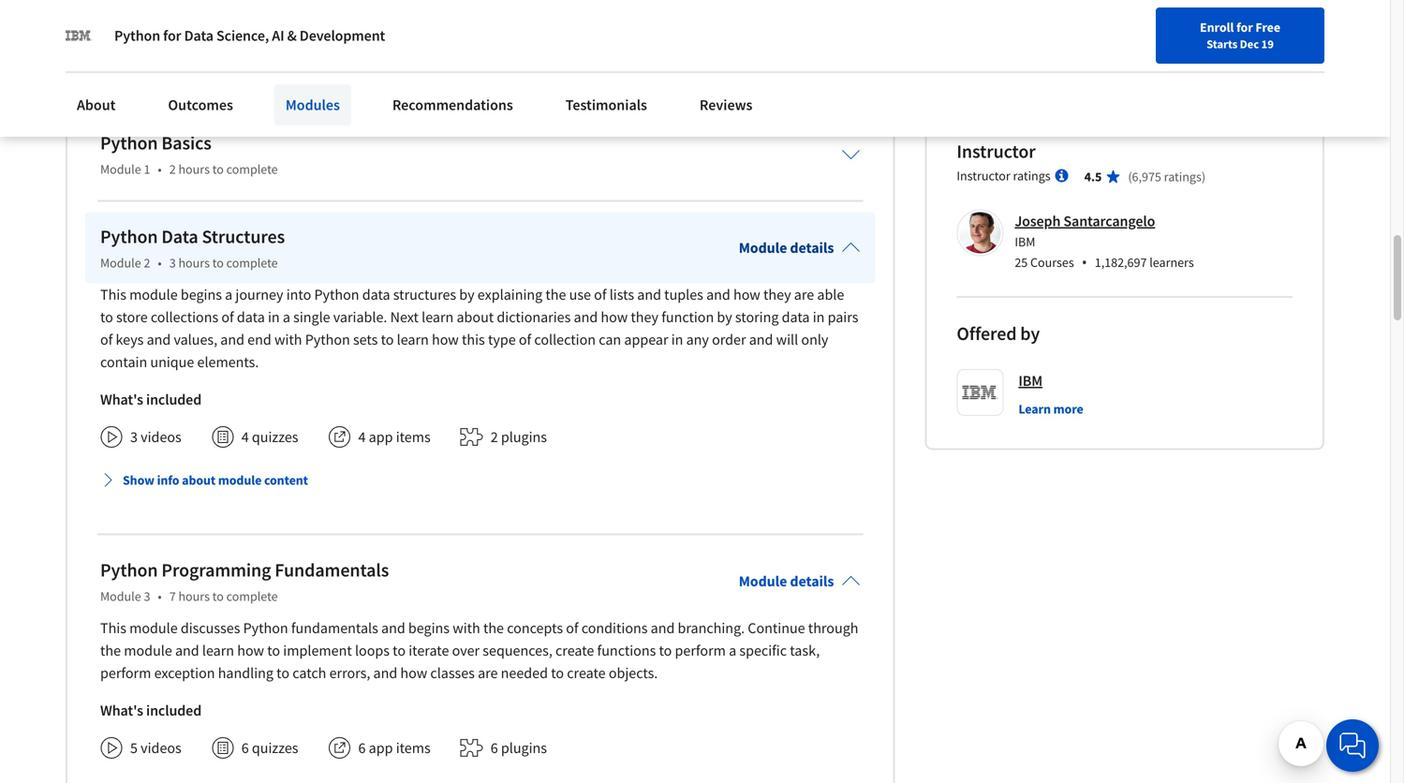 Task type: locate. For each thing, give the bounding box(es) containing it.
1 horizontal spatial 2
[[169, 161, 176, 178]]

ibm image
[[66, 22, 92, 49]]

by up 'order'
[[717, 308, 732, 327]]

hours right 7
[[178, 588, 210, 605]]

0 vertical spatial this
[[298, 0, 320, 2]]

2 hours from the top
[[178, 255, 210, 271]]

hours up collections
[[178, 255, 210, 271]]

1 vertical spatial this
[[462, 330, 485, 349]]

2
[[169, 161, 176, 178], [144, 255, 150, 271], [491, 428, 498, 447]]

• inside joseph santarcangelo ibm 25 courses • 1,182,697 learners
[[1082, 252, 1087, 272]]

apply
[[66, 23, 99, 41]]

and down course
[[486, 3, 510, 21]]

are down over
[[478, 664, 498, 683]]

1 vertical spatial what's included
[[100, 701, 202, 720]]

1 plugins from the top
[[501, 428, 547, 447]]

for inside enroll for free starts dec 19
[[1236, 19, 1253, 36]]

2 vertical spatial hours
[[178, 588, 210, 605]]

None search field
[[267, 12, 632, 49]]

3 complete from the top
[[226, 588, 278, 605]]

videos up 'info'
[[141, 428, 181, 447]]

and up loops
[[381, 619, 405, 638]]

enroll
[[1200, 19, 1234, 36]]

in up only
[[813, 308, 825, 327]]

• right 1
[[158, 161, 162, 178]]

of left the keys
[[100, 330, 113, 349]]

for down taught
[[568, 3, 585, 21]]

read more button
[[66, 56, 136, 76]]

• for fundamentals
[[158, 588, 162, 605]]

0 horizontal spatial 3
[[130, 428, 138, 447]]

1 horizontal spatial 4
[[358, 428, 366, 447]]

2 quizzes from the top
[[252, 739, 298, 758]]

what's included for 3
[[100, 390, 202, 409]]

1 module details from the top
[[739, 239, 834, 257]]

module up store
[[100, 255, 141, 271]]

by left an
[[586, 0, 601, 2]]

ibm inside joseph santarcangelo ibm 25 courses • 1,182,697 learners
[[1015, 233, 1035, 250]]

with inside this module discusses python fundamentals and begins with the concepts of conditions and branching. continue through the module and learn how to implement loops to iterate over sequences, create functions to perform a specific task, perform exception handling to catch errors, and how classes are needed to create objects.
[[453, 619, 480, 638]]

0 vertical spatial details
[[790, 239, 834, 257]]

expert.
[[623, 0, 666, 2]]

0 vertical spatial this
[[100, 285, 126, 304]]

1 vertical spatial details
[[790, 572, 834, 591]]

0 vertical spatial hours
[[178, 161, 210, 178]]

2 vertical spatial with
[[453, 619, 480, 638]]

1 vertical spatial quizzes
[[252, 739, 298, 758]]

1 what's from the top
[[100, 390, 143, 409]]

python
[[222, 0, 265, 2], [670, 0, 713, 2], [102, 23, 145, 41], [114, 26, 160, 45], [100, 131, 158, 155], [100, 225, 158, 248], [314, 285, 359, 304], [305, 330, 350, 349], [100, 558, 158, 582], [243, 619, 288, 638]]

2 videos from the top
[[141, 739, 181, 758]]

with inside kickstart your learning of python with this beginner-friendly self-paced course taught by an expert. python is one of the most popular languages in the programming and data science world and demand for individuals who have the ability to apply python has never been higher.
[[269, 0, 295, 2]]

details
[[790, 239, 834, 257], [790, 572, 834, 591]]

recommendations
[[392, 96, 513, 114]]

1 horizontal spatial 6
[[358, 739, 366, 758]]

2 what's from the top
[[100, 701, 143, 720]]

1 horizontal spatial this
[[462, 330, 485, 349]]

2 details from the top
[[790, 572, 834, 591]]

menu item
[[997, 19, 1118, 80]]

1 vertical spatial with
[[274, 330, 302, 349]]

1 vertical spatial complete
[[226, 255, 278, 271]]

1 vertical spatial more
[[1053, 401, 1083, 418]]

this left 'type' at the top left of page
[[462, 330, 485, 349]]

learners
[[1150, 254, 1194, 271]]

learn
[[1019, 401, 1051, 418]]

• right the courses
[[1082, 252, 1087, 272]]

what's
[[100, 390, 143, 409], [100, 701, 143, 720]]

hours for programming
[[178, 588, 210, 605]]

to right needed
[[551, 664, 564, 683]]

sequences,
[[483, 641, 552, 660]]

ibm up the learn
[[1019, 372, 1043, 390]]

errors,
[[329, 664, 370, 683]]

popular
[[100, 3, 148, 21]]

begins up iterate
[[408, 619, 450, 638]]

data left the structures
[[161, 225, 198, 248]]

&
[[287, 26, 297, 45]]

modules
[[286, 96, 340, 114]]

more inside button
[[1053, 401, 1083, 418]]

2 instructor from the top
[[957, 167, 1010, 184]]

0 vertical spatial they
[[763, 285, 791, 304]]

• inside python programming fundamentals module 3 • 7 hours to complete
[[158, 588, 162, 605]]

how down iterate
[[400, 664, 427, 683]]

0 horizontal spatial more
[[102, 57, 136, 75]]

0 vertical spatial 3
[[169, 255, 176, 271]]

complete up the structures
[[226, 161, 278, 178]]

are
[[794, 285, 814, 304], [478, 664, 498, 683]]

app for 6
[[369, 739, 393, 758]]

2 4 from the left
[[358, 428, 366, 447]]

1 horizontal spatial begins
[[408, 619, 450, 638]]

to right loops
[[393, 641, 406, 660]]

module up store
[[129, 285, 178, 304]]

to down programming
[[212, 588, 224, 605]]

app for 4
[[369, 428, 393, 447]]

this inside this module discusses python fundamentals and begins with the concepts of conditions and branching. continue through the module and learn how to implement loops to iterate over sequences, create functions to perform a specific task, perform exception handling to catch errors, and how classes are needed to create objects.
[[100, 619, 126, 638]]

0 vertical spatial ibm
[[1015, 233, 1035, 250]]

info
[[157, 472, 179, 489]]

2 vertical spatial learn
[[202, 641, 234, 660]]

1 horizontal spatial more
[[1053, 401, 1083, 418]]

2 included from the top
[[146, 701, 202, 720]]

0 vertical spatial plugins
[[501, 428, 547, 447]]

to
[[783, 3, 796, 21], [212, 161, 224, 178], [212, 255, 224, 271], [100, 308, 113, 327], [381, 330, 394, 349], [212, 588, 224, 605], [267, 641, 280, 660], [393, 641, 406, 660], [659, 641, 672, 660], [276, 664, 289, 683], [551, 664, 564, 683]]

by right "offered"
[[1020, 322, 1040, 345]]

module up exception
[[124, 641, 172, 660]]

1 vertical spatial what's
[[100, 701, 143, 720]]

1 horizontal spatial perform
[[675, 641, 726, 660]]

2 complete from the top
[[226, 255, 278, 271]]

0 vertical spatial instructor
[[957, 140, 1036, 163]]

what's for 5 videos
[[100, 701, 143, 720]]

courses
[[1030, 254, 1074, 271]]

begins inside this module discusses python fundamentals and begins with the concepts of conditions and branching. continue through the module and learn how to implement loops to iterate over sequences, create functions to perform a specific task, perform exception handling to catch errors, and how classes are needed to create objects.
[[408, 619, 450, 638]]

0 vertical spatial about
[[457, 308, 494, 327]]

3 videos
[[130, 428, 181, 447]]

more for learn more
[[1053, 401, 1083, 418]]

2 inside python basics module 1 • 2 hours to complete
[[169, 161, 176, 178]]

of right concepts at the bottom of the page
[[566, 619, 578, 638]]

in inside kickstart your learning of python with this beginner-friendly self-paced course taught by an expert. python is one of the most popular languages in the programming and data science world and demand for individuals who have the ability to apply python has never been higher.
[[217, 3, 228, 21]]

0 horizontal spatial they
[[631, 308, 659, 327]]

• up collections
[[158, 255, 162, 271]]

1 app from the top
[[369, 428, 393, 447]]

• for structures
[[158, 255, 162, 271]]

world
[[448, 3, 483, 21]]

data inside python data structures module 2 • 3 hours to complete
[[161, 225, 198, 248]]

in up been
[[217, 3, 228, 21]]

items
[[396, 428, 431, 447], [396, 739, 431, 758]]

1 vertical spatial hours
[[178, 255, 210, 271]]

0 vertical spatial more
[[102, 57, 136, 75]]

able
[[817, 285, 844, 304]]

a inside this module discusses python fundamentals and begins with the concepts of conditions and branching. continue through the module and learn how to implement loops to iterate over sequences, create functions to perform a specific task, perform exception handling to catch errors, and how classes are needed to create objects.
[[729, 641, 736, 660]]

of right use
[[594, 285, 607, 304]]

1 vertical spatial this
[[100, 619, 126, 638]]

appear
[[624, 330, 668, 349]]

1 vertical spatial items
[[396, 739, 431, 758]]

0 vertical spatial what's included
[[100, 390, 202, 409]]

module inside this module begins a journey into python data structures by explaining the use of lists and tuples and how they are able to store collections of data in a single variable. next learn about dictionaries and how they function by storing data in pairs of keys and values, and end with python sets to learn how this type of collection can appear in any order and will only contain unique elements.
[[129, 285, 178, 304]]

are left able
[[794, 285, 814, 304]]

1 instructor from the top
[[957, 140, 1036, 163]]

perform down branching.
[[675, 641, 726, 660]]

1 vertical spatial included
[[146, 701, 202, 720]]

use
[[569, 285, 591, 304]]

6 for 6 quizzes
[[241, 739, 249, 758]]

fundamentals
[[275, 558, 389, 582]]

store
[[116, 308, 148, 327]]

by right structures
[[459, 285, 475, 304]]

to right sets
[[381, 330, 394, 349]]

a
[[225, 285, 232, 304], [283, 308, 290, 327], [729, 641, 736, 660]]

1 what's included from the top
[[100, 390, 202, 409]]

2 horizontal spatial 2
[[491, 428, 498, 447]]

dec
[[1240, 37, 1259, 52]]

0 vertical spatial videos
[[141, 428, 181, 447]]

to inside python data structures module 2 • 3 hours to complete
[[212, 255, 224, 271]]

2 plugins from the top
[[501, 739, 547, 758]]

3 hours from the top
[[178, 588, 210, 605]]

1 vertical spatial 2
[[144, 255, 150, 271]]

details up able
[[790, 239, 834, 257]]

with up over
[[453, 619, 480, 638]]

a left the single
[[283, 308, 290, 327]]

collection
[[534, 330, 596, 349]]

1 this from the top
[[100, 285, 126, 304]]

2 this from the top
[[100, 619, 126, 638]]

loops
[[355, 641, 390, 660]]

1 horizontal spatial are
[[794, 285, 814, 304]]

a left specific
[[729, 641, 736, 660]]

by
[[586, 0, 601, 2], [459, 285, 475, 304], [717, 308, 732, 327], [1020, 322, 1040, 345]]

2 vertical spatial complete
[[226, 588, 278, 605]]

1 horizontal spatial they
[[763, 285, 791, 304]]

about right 'info'
[[182, 472, 216, 489]]

complete inside python basics module 1 • 2 hours to complete
[[226, 161, 278, 178]]

joseph santarcangelo image
[[960, 212, 1001, 254]]

2 app from the top
[[369, 739, 393, 758]]

1 horizontal spatial a
[[283, 308, 290, 327]]

ibm up 25
[[1015, 233, 1035, 250]]

0 horizontal spatial this
[[298, 0, 320, 2]]

module down 7
[[129, 619, 178, 638]]

complete for fundamentals
[[226, 588, 278, 605]]

to inside python programming fundamentals module 3 • 7 hours to complete
[[212, 588, 224, 605]]

0 horizontal spatial perform
[[100, 664, 151, 683]]

1 vertical spatial a
[[283, 308, 290, 327]]

for inside kickstart your learning of python with this beginner-friendly self-paced course taught by an expert. python is one of the most popular languages in the programming and data science world and demand for individuals who have the ability to apply python has never been higher.
[[568, 3, 585, 21]]

learn down structures
[[422, 308, 454, 327]]

they up storing
[[763, 285, 791, 304]]

1 included from the top
[[146, 390, 202, 409]]

complete inside python data structures module 2 • 3 hours to complete
[[226, 255, 278, 271]]

and up elements.
[[220, 330, 244, 349]]

ibm link
[[1019, 369, 1043, 392]]

3 up collections
[[169, 255, 176, 271]]

chat with us image
[[1338, 731, 1368, 761]]

module left 1
[[100, 161, 141, 178]]

0 horizontal spatial 4
[[241, 428, 249, 447]]

what's down contain
[[100, 390, 143, 409]]

are inside this module begins a journey into python data structures by explaining the use of lists and tuples and how they are able to store collections of data in a single variable. next learn about dictionaries and how they function by storing data in pairs of keys and values, and end with python sets to learn how this type of collection can appear in any order and will only contain unique elements.
[[794, 285, 814, 304]]

0 horizontal spatial begins
[[181, 285, 222, 304]]

0 vertical spatial 2
[[169, 161, 176, 178]]

for up dec
[[1236, 19, 1253, 36]]

3 up the show
[[130, 428, 138, 447]]

2 what's included from the top
[[100, 701, 202, 720]]

this inside this module begins a journey into python data structures by explaining the use of lists and tuples and how they are able to store collections of data in a single variable. next learn about dictionaries and how they function by storing data in pairs of keys and values, and end with python sets to learn how this type of collection can appear in any order and will only contain unique elements.
[[100, 285, 126, 304]]

with
[[269, 0, 295, 2], [274, 330, 302, 349], [453, 619, 480, 638]]

hours inside python programming fundamentals module 3 • 7 hours to complete
[[178, 588, 210, 605]]

ai
[[272, 26, 284, 45]]

1 vertical spatial begins
[[408, 619, 450, 638]]

0 vertical spatial complete
[[226, 161, 278, 178]]

what's included
[[100, 390, 202, 409], [100, 701, 202, 720]]

module details up able
[[739, 239, 834, 257]]

0 vertical spatial module details
[[739, 239, 834, 257]]

2 horizontal spatial a
[[729, 641, 736, 660]]

to down the structures
[[212, 255, 224, 271]]

•
[[158, 161, 162, 178], [1082, 252, 1087, 272], [158, 255, 162, 271], [158, 588, 162, 605]]

1 items from the top
[[396, 428, 431, 447]]

1 vertical spatial 3
[[130, 428, 138, 447]]

videos
[[141, 428, 181, 447], [141, 739, 181, 758]]

2 module details from the top
[[739, 572, 834, 591]]

1 vertical spatial instructor
[[957, 167, 1010, 184]]

2 vertical spatial 3
[[144, 588, 150, 605]]

for for python for data science, ai & development
[[163, 26, 181, 45]]

instructor
[[957, 140, 1036, 163], [957, 167, 1010, 184]]

1 quizzes from the top
[[252, 428, 298, 447]]

quizzes
[[252, 428, 298, 447], [252, 739, 298, 758]]

0 horizontal spatial a
[[225, 285, 232, 304]]

beginner-
[[324, 0, 383, 2]]

about up 'type' at the top left of page
[[457, 308, 494, 327]]

1 complete from the top
[[226, 161, 278, 178]]

learn
[[422, 308, 454, 327], [397, 330, 429, 349], [202, 641, 234, 660]]

to down outcomes link
[[212, 161, 224, 178]]

4 up show info about module content
[[241, 428, 249, 447]]

instructor for instructor
[[957, 140, 1036, 163]]

for
[[568, 3, 585, 21], [1236, 19, 1253, 36], [163, 26, 181, 45]]

module left the content
[[218, 472, 262, 489]]

0 horizontal spatial for
[[163, 26, 181, 45]]

handling
[[218, 664, 273, 683]]

1 4 from the left
[[241, 428, 249, 447]]

perform left exception
[[100, 664, 151, 683]]

instructor up the "instructor ratings"
[[957, 140, 1036, 163]]

2 vertical spatial a
[[729, 641, 736, 660]]

complete down the structures
[[226, 255, 278, 271]]

0 vertical spatial items
[[396, 428, 431, 447]]

1 vertical spatial learn
[[397, 330, 429, 349]]

of up languages
[[206, 0, 219, 2]]

2 horizontal spatial 6
[[491, 739, 498, 758]]

1 vertical spatial module details
[[739, 572, 834, 591]]

and down storing
[[749, 330, 773, 349]]

free
[[1256, 19, 1280, 36]]

1 details from the top
[[790, 239, 834, 257]]

create down functions
[[567, 664, 606, 683]]

included down unique
[[146, 390, 202, 409]]

learn inside this module discusses python fundamentals and begins with the concepts of conditions and branching. continue through the module and learn how to implement loops to iterate over sequences, create functions to perform a specific task, perform exception handling to catch errors, and how classes are needed to create objects.
[[202, 641, 234, 660]]

1 horizontal spatial for
[[568, 3, 585, 21]]

exception
[[154, 664, 215, 683]]

1 vertical spatial about
[[182, 472, 216, 489]]

data down friendly
[[369, 3, 397, 21]]

branching.
[[678, 619, 745, 638]]

function
[[662, 308, 714, 327]]

offered by
[[957, 322, 1040, 345]]

to inside kickstart your learning of python with this beginner-friendly self-paced course taught by an expert. python is one of the most popular languages in the programming and data science world and demand for individuals who have the ability to apply python has never been higher.
[[783, 3, 796, 21]]

what's included up 3 videos
[[100, 390, 202, 409]]

this
[[298, 0, 320, 2], [462, 330, 485, 349]]

to inside python basics module 1 • 2 hours to complete
[[212, 161, 224, 178]]

hours inside python data structures module 2 • 3 hours to complete
[[178, 255, 210, 271]]

tuples
[[664, 285, 703, 304]]

taught
[[543, 0, 583, 2]]

data
[[369, 3, 397, 21], [362, 285, 390, 304], [237, 308, 265, 327], [782, 308, 810, 327]]

0 vertical spatial what's
[[100, 390, 143, 409]]

this for this module discusses python fundamentals and begins with the concepts of conditions and branching. continue through the module and learn how to implement loops to iterate over sequences, create functions to perform a specific task, perform exception handling to catch errors, and how classes are needed to create objects.
[[100, 619, 126, 638]]

learn down discusses
[[202, 641, 234, 660]]

4
[[241, 428, 249, 447], [358, 428, 366, 447]]

1 vertical spatial plugins
[[501, 739, 547, 758]]

1 6 from the left
[[241, 739, 249, 758]]

3 6 from the left
[[491, 739, 498, 758]]

learn down next
[[397, 330, 429, 349]]

1 vertical spatial videos
[[141, 739, 181, 758]]

more right the learn
[[1053, 401, 1083, 418]]

for down languages
[[163, 26, 181, 45]]

0 horizontal spatial 6
[[241, 739, 249, 758]]

complete down programming
[[226, 588, 278, 605]]

instructor up joseph santarcangelo image
[[957, 167, 1010, 184]]

0 horizontal spatial 2
[[144, 255, 150, 271]]

1 vertical spatial are
[[478, 664, 498, 683]]

0 vertical spatial data
[[184, 26, 214, 45]]

what's up 5
[[100, 701, 143, 720]]

show info about module content
[[123, 472, 308, 489]]

by inside kickstart your learning of python with this beginner-friendly self-paced course taught by an expert. python is one of the most popular languages in the programming and data science world and demand for individuals who have the ability to apply python has never been higher.
[[586, 0, 601, 2]]

0 vertical spatial perform
[[675, 641, 726, 660]]

videos for 3 videos
[[141, 428, 181, 447]]

2 items from the top
[[396, 739, 431, 758]]

0 horizontal spatial are
[[478, 664, 498, 683]]

details up "through"
[[790, 572, 834, 591]]

1 horizontal spatial about
[[457, 308, 494, 327]]

1 vertical spatial app
[[369, 739, 393, 758]]

0 vertical spatial quizzes
[[252, 428, 298, 447]]

• inside python data structures module 2 • 3 hours to complete
[[158, 255, 162, 271]]

show info about module content button
[[93, 463, 316, 497]]

type
[[488, 330, 516, 349]]

journey
[[235, 285, 283, 304]]

included down exception
[[146, 701, 202, 720]]

1 hours from the top
[[178, 161, 210, 178]]

data up will
[[782, 308, 810, 327]]

0 horizontal spatial about
[[182, 472, 216, 489]]

0 vertical spatial begins
[[181, 285, 222, 304]]

19
[[1261, 37, 1274, 52]]

this module begins a journey into python data structures by explaining the use of lists and tuples and how they are able to store collections of data in a single variable. next learn about dictionaries and how they function by storing data in pairs of keys and values, and end with python sets to learn how this type of collection can appear in any order and will only contain unique elements.
[[100, 285, 858, 372]]

to right functions
[[659, 641, 672, 660]]

6 plugins
[[491, 739, 547, 758]]

continue
[[748, 619, 805, 638]]

videos right 5
[[141, 739, 181, 758]]

0 vertical spatial are
[[794, 285, 814, 304]]

python inside this module discusses python fundamentals and begins with the concepts of conditions and branching. continue through the module and learn how to implement loops to iterate over sequences, create functions to perform a specific task, perform exception handling to catch errors, and how classes are needed to create objects.
[[243, 619, 288, 638]]

they up appear
[[631, 308, 659, 327]]

2 plugins
[[491, 428, 547, 447]]

0 vertical spatial create
[[555, 641, 594, 660]]

hours down the basics
[[178, 161, 210, 178]]

structures
[[393, 285, 456, 304]]

with up programming
[[269, 0, 295, 2]]

0 vertical spatial included
[[146, 390, 202, 409]]

fundamentals
[[291, 619, 378, 638]]

science
[[400, 3, 445, 21]]

complete inside python programming fundamentals module 3 • 7 hours to complete
[[226, 588, 278, 605]]

this inside kickstart your learning of python with this beginner-friendly self-paced course taught by an expert. python is one of the most popular languages in the programming and data science world and demand for individuals who have the ability to apply python has never been higher.
[[298, 0, 320, 2]]

2 6 from the left
[[358, 739, 366, 758]]

0 vertical spatial app
[[369, 428, 393, 447]]

ratings up joseph
[[1013, 167, 1051, 184]]

2 horizontal spatial 3
[[169, 255, 176, 271]]

2 horizontal spatial for
[[1236, 19, 1253, 36]]

what's for 3 videos
[[100, 390, 143, 409]]

what's included for 5
[[100, 701, 202, 720]]

starts
[[1207, 37, 1238, 52]]

0 vertical spatial with
[[269, 0, 295, 2]]

of inside this module discusses python fundamentals and begins with the concepts of conditions and branching. continue through the module and learn how to implement loops to iterate over sequences, create functions to perform a specific task, perform exception handling to catch errors, and how classes are needed to create objects.
[[566, 619, 578, 638]]

1 horizontal spatial 3
[[144, 588, 150, 605]]

create down conditions
[[555, 641, 594, 660]]

one
[[729, 0, 753, 2]]

1 vertical spatial data
[[161, 225, 198, 248]]

more inside 'button'
[[102, 57, 136, 75]]

begins up collections
[[181, 285, 222, 304]]

1 videos from the top
[[141, 428, 181, 447]]

concepts
[[507, 619, 563, 638]]



Task type: describe. For each thing, give the bounding box(es) containing it.
python inside python basics module 1 • 2 hours to complete
[[100, 131, 158, 155]]

and down loops
[[373, 664, 397, 683]]

lists
[[610, 285, 634, 304]]

for for enroll for free starts dec 19
[[1236, 19, 1253, 36]]

2 inside python data structures module 2 • 3 hours to complete
[[144, 255, 150, 271]]

and down beginner-
[[342, 3, 366, 21]]

never
[[174, 23, 209, 41]]

4 for 4 app items
[[358, 428, 366, 447]]

contain
[[100, 353, 147, 372]]

programming
[[161, 558, 271, 582]]

instructor ratings
[[957, 167, 1051, 184]]

only
[[801, 330, 828, 349]]

to up handling
[[267, 641, 280, 660]]

classes
[[430, 664, 475, 683]]

sets
[[353, 330, 378, 349]]

an
[[605, 0, 620, 2]]

and up exception
[[175, 641, 199, 660]]

of right 'type' at the top left of page
[[519, 330, 531, 349]]

module inside python data structures module 2 • 3 hours to complete
[[100, 255, 141, 271]]

3 inside python data structures module 2 • 3 hours to complete
[[169, 255, 176, 271]]

plugins for 2 plugins
[[501, 428, 547, 447]]

implement
[[283, 641, 352, 660]]

instructor for instructor ratings
[[957, 167, 1010, 184]]

can
[[599, 330, 621, 349]]

more for read more
[[102, 57, 136, 75]]

variable.
[[333, 308, 387, 327]]

included for 5 videos
[[146, 701, 202, 720]]

offered
[[957, 322, 1017, 345]]

discusses
[[181, 619, 240, 638]]

ability
[[743, 3, 780, 21]]

individuals
[[589, 3, 654, 21]]

read more
[[66, 57, 136, 75]]

outcomes
[[168, 96, 233, 114]]

module inside show info about module content dropdown button
[[218, 472, 262, 489]]

paced
[[458, 0, 495, 2]]

quizzes for 4 quizzes
[[252, 428, 298, 447]]

has
[[149, 23, 170, 41]]

into
[[286, 285, 311, 304]]

course
[[499, 0, 540, 2]]

and right tuples
[[706, 285, 730, 304]]

hours for data
[[178, 255, 210, 271]]

how up handling
[[237, 641, 264, 660]]

in up end
[[268, 308, 280, 327]]

basics
[[161, 131, 211, 155]]

reviews
[[700, 96, 753, 114]]

4 app items
[[358, 428, 431, 447]]

1
[[144, 161, 150, 178]]

is
[[716, 0, 726, 2]]

module details for structures
[[739, 239, 834, 257]]

( 6,975 ratings )
[[1128, 168, 1206, 185]]

and right "lists"
[[637, 285, 661, 304]]

1,182,697
[[1095, 254, 1147, 271]]

explaining
[[478, 285, 543, 304]]

data down journey
[[237, 308, 265, 327]]

complete for structures
[[226, 255, 278, 271]]

0 vertical spatial learn
[[422, 308, 454, 327]]

5
[[130, 739, 138, 758]]

reviews link
[[688, 84, 764, 126]]

• for ibm
[[1082, 252, 1087, 272]]

4.5
[[1084, 168, 1102, 185]]

show notifications image
[[1137, 23, 1160, 46]]

3 inside python programming fundamentals module 3 • 7 hours to complete
[[144, 588, 150, 605]]

development
[[300, 26, 385, 45]]

6 app items
[[358, 739, 431, 758]]

how up can
[[601, 308, 628, 327]]

about inside dropdown button
[[182, 472, 216, 489]]

(
[[1128, 168, 1132, 185]]

1 vertical spatial create
[[567, 664, 606, 683]]

any
[[686, 330, 709, 349]]

read
[[66, 57, 98, 75]]

6 for 6 plugins
[[491, 739, 498, 758]]

videos for 5 videos
[[141, 739, 181, 758]]

1 vertical spatial they
[[631, 308, 659, 327]]

next
[[390, 308, 419, 327]]

your
[[122, 0, 150, 2]]

details for python programming fundamentals
[[790, 572, 834, 591]]

data inside kickstart your learning of python with this beginner-friendly self-paced course taught by an expert. python is one of the most popular languages in the programming and data science world and demand for individuals who have the ability to apply python has never been higher.
[[369, 3, 397, 21]]

pairs
[[828, 308, 858, 327]]

2 vertical spatial 2
[[491, 428, 498, 447]]

joseph santarcangelo ibm 25 courses • 1,182,697 learners
[[1015, 212, 1194, 272]]

• inside python basics module 1 • 2 hours to complete
[[158, 161, 162, 178]]

module up storing
[[739, 239, 787, 257]]

testimonials link
[[554, 84, 658, 126]]

objects.
[[609, 664, 658, 683]]

about link
[[66, 84, 127, 126]]

enroll for free starts dec 19
[[1200, 19, 1280, 52]]

content
[[264, 472, 308, 489]]

and up unique
[[147, 330, 171, 349]]

and down use
[[574, 308, 598, 327]]

module inside python basics module 1 • 2 hours to complete
[[100, 161, 141, 178]]

languages
[[151, 3, 213, 21]]

python inside python data structures module 2 • 3 hours to complete
[[100, 225, 158, 248]]

details for python data structures
[[790, 239, 834, 257]]

conditions
[[581, 619, 648, 638]]

order
[[712, 330, 746, 349]]

learn more
[[1019, 401, 1083, 418]]

joseph
[[1015, 212, 1061, 231]]

1 vertical spatial ibm
[[1019, 372, 1043, 390]]

to left catch in the bottom left of the page
[[276, 664, 289, 683]]

this inside this module begins a journey into python data structures by explaining the use of lists and tuples and how they are able to store collections of data in a single variable. next learn about dictionaries and how they function by storing data in pairs of keys and values, and end with python sets to learn how this type of collection can appear in any order and will only contain unique elements.
[[462, 330, 485, 349]]

5 videos
[[130, 739, 181, 758]]

to left store
[[100, 308, 113, 327]]

outcomes link
[[157, 84, 244, 126]]

4 quizzes
[[241, 428, 298, 447]]

learning
[[153, 0, 203, 2]]

data up the variable.
[[362, 285, 390, 304]]

module inside python programming fundamentals module 3 • 7 hours to complete
[[100, 588, 141, 605]]

)
[[1202, 168, 1206, 185]]

storing
[[735, 308, 779, 327]]

how up storing
[[733, 285, 760, 304]]

quizzes for 6 quizzes
[[252, 739, 298, 758]]

through
[[808, 619, 858, 638]]

recommendations link
[[381, 84, 524, 126]]

this module discusses python fundamentals and begins with the concepts of conditions and branching. continue through the module and learn how to implement loops to iterate over sequences, create functions to perform a specific task, perform exception handling to catch errors, and how classes are needed to create objects.
[[100, 619, 858, 683]]

4 for 4 quizzes
[[241, 428, 249, 447]]

modules link
[[274, 84, 351, 126]]

kickstart your learning of python with this beginner-friendly self-paced course taught by an expert. python is one of the most popular languages in the programming and data science world and demand for individuals who have the ability to apply python has never been higher.
[[66, 0, 799, 41]]

of up ability
[[756, 0, 768, 2]]

task,
[[790, 641, 820, 660]]

1 vertical spatial perform
[[100, 664, 151, 683]]

items for 4 app items
[[396, 428, 431, 447]]

demand
[[513, 3, 564, 21]]

6 for 6 app items
[[358, 739, 366, 758]]

in left any
[[671, 330, 683, 349]]

7
[[169, 588, 176, 605]]

the inside this module begins a journey into python data structures by explaining the use of lists and tuples and how they are able to store collections of data in a single variable. next learn about dictionaries and how they function by storing data in pairs of keys and values, and end with python sets to learn how this type of collection can appear in any order and will only contain unique elements.
[[546, 285, 566, 304]]

higher.
[[246, 23, 289, 41]]

module details for fundamentals
[[739, 572, 834, 591]]

self-
[[433, 0, 458, 2]]

with inside this module begins a journey into python data structures by explaining the use of lists and tuples and how they are able to store collections of data in a single variable. next learn about dictionaries and how they function by storing data in pairs of keys and values, and end with python sets to learn how this type of collection can appear in any order and will only contain unique elements.
[[274, 330, 302, 349]]

testimonials
[[566, 96, 647, 114]]

friendly
[[383, 0, 429, 2]]

will
[[776, 330, 798, 349]]

end
[[247, 330, 271, 349]]

science,
[[216, 26, 269, 45]]

1 horizontal spatial ratings
[[1164, 168, 1202, 185]]

show
[[123, 472, 154, 489]]

plugins for 6 plugins
[[501, 739, 547, 758]]

python inside python programming fundamentals module 3 • 7 hours to complete
[[100, 558, 158, 582]]

how down structures
[[432, 330, 459, 349]]

begins inside this module begins a journey into python data structures by explaining the use of lists and tuples and how they are able to store collections of data in a single variable. next learn about dictionaries and how they function by storing data in pairs of keys and values, and end with python sets to learn how this type of collection can appear in any order and will only contain unique elements.
[[181, 285, 222, 304]]

are inside this module discusses python fundamentals and begins with the concepts of conditions and branching. continue through the module and learn how to implement loops to iterate over sequences, create functions to perform a specific task, perform exception handling to catch errors, and how classes are needed to create objects.
[[478, 664, 498, 683]]

this for this module begins a journey into python data structures by explaining the use of lists and tuples and how they are able to store collections of data in a single variable. next learn about dictionaries and how they function by storing data in pairs of keys and values, and end with python sets to learn how this type of collection can appear in any order and will only contain unique elements.
[[100, 285, 126, 304]]

joseph santarcangelo link
[[1015, 212, 1155, 231]]

included for 3 videos
[[146, 390, 202, 409]]

and up functions
[[651, 619, 675, 638]]

single
[[293, 308, 330, 327]]

module up continue
[[739, 572, 787, 591]]

0 vertical spatial a
[[225, 285, 232, 304]]

0 horizontal spatial ratings
[[1013, 167, 1051, 184]]

items for 6 app items
[[396, 739, 431, 758]]

hours inside python basics module 1 • 2 hours to complete
[[178, 161, 210, 178]]

python basics module 1 • 2 hours to complete
[[100, 131, 278, 178]]

catch
[[292, 664, 326, 683]]

programming
[[255, 3, 339, 21]]

kickstart
[[66, 0, 118, 2]]

coursera image
[[22, 15, 141, 45]]

about inside this module begins a journey into python data structures by explaining the use of lists and tuples and how they are able to store collections of data in a single variable. next learn about dictionaries and how they function by storing data in pairs of keys and values, and end with python sets to learn how this type of collection can appear in any order and will only contain unique elements.
[[457, 308, 494, 327]]

learn more button
[[1019, 400, 1083, 418]]

python for data science, ai & development
[[114, 26, 385, 45]]

of right collections
[[221, 308, 234, 327]]



Task type: vqa. For each thing, say whether or not it's contained in the screenshot.
Dr. Kristin Sainani image
no



